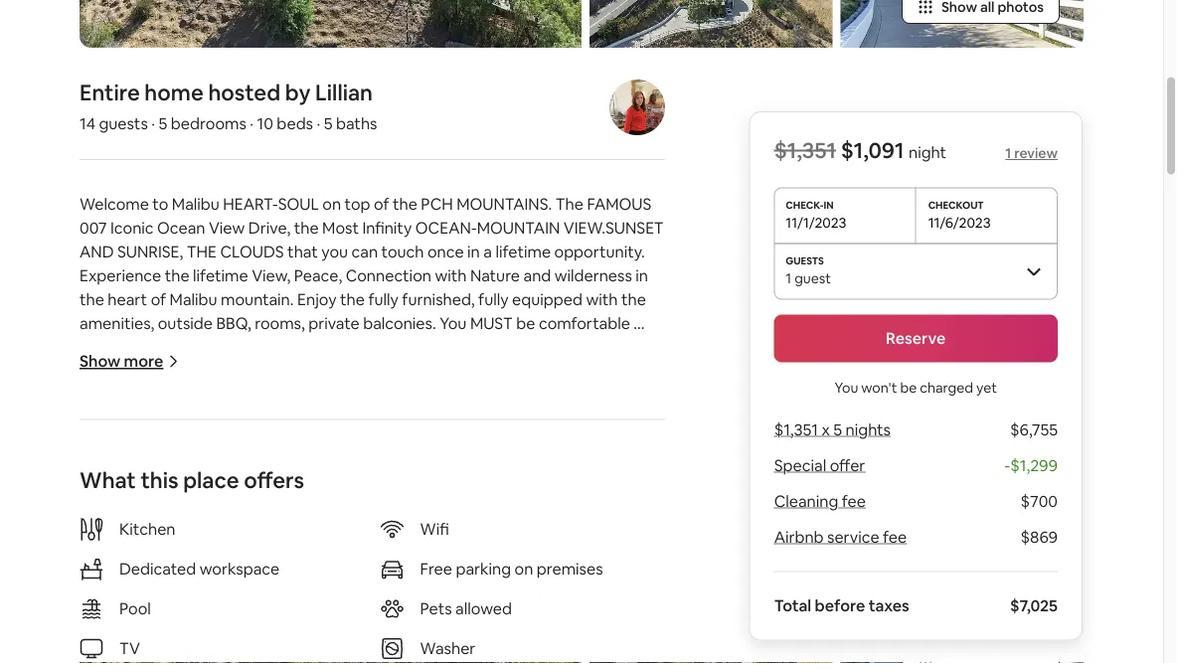 Task type: vqa. For each thing, say whether or not it's contained in the screenshot.
$5,461
no



Task type: locate. For each thing, give the bounding box(es) containing it.
to up ocean at the left top of page
[[152, 194, 168, 214]]

0 vertical spatial bedroom
[[149, 551, 217, 572]]

1 vertical spatial fee
[[883, 527, 907, 547]]

be inside welcome to malibu heart-soul on top of the pch mountains. the famous 007 iconic ocean view drive, the most infinity ocean-mountain view.sunset and sunrise, the clouds that you can touch once in a lifetime opportunity. experience the lifetime view, peace, connection with nature and wilderness in the heart of malibu mountain. enjoy the fully furnished, fully equipped with the amenities, outside bbq, rooms, private balconies. you must be comfortable with villa being remote. 15mins up to pch
[[516, 313, 535, 333]]

private up the "this"
[[133, 432, 183, 453]]

view up pets
[[414, 575, 451, 596]]

1 vertical spatial -
[[80, 551, 85, 572]]

1 vertical spatial of
[[151, 289, 166, 309]]

on up closet
[[139, 599, 157, 620]]

1 for from the left
[[205, 623, 227, 643]]

airbnb
[[774, 527, 823, 547]]

with
[[435, 265, 467, 286], [586, 289, 618, 309], [80, 337, 111, 357], [220, 551, 252, 572]]

you left won't
[[835, 378, 858, 396]]

villa up castle, on the bottom left
[[141, 456, 171, 476]]

of
[[374, 194, 389, 214], [151, 289, 166, 309], [80, 456, 95, 476]]

to right the up
[[154, 361, 170, 381]]

heart-
[[223, 194, 278, 214]]

1 horizontal spatial private
[[311, 551, 361, 572]]

entire
[[80, 78, 140, 107]]

offers
[[244, 466, 304, 495]]

0 horizontal spatial master
[[95, 551, 145, 572]]

private right 'own'
[[311, 551, 361, 572]]

the
[[555, 194, 583, 214]]

with up the space/balcony/fireplace/secluded/mountain
[[220, 551, 252, 572]]

bedroom
[[149, 551, 217, 572], [576, 575, 644, 596]]

0 horizontal spatial on
[[139, 599, 157, 620]]

- down $6,755
[[1004, 455, 1010, 476]]

acres
[[609, 432, 651, 453]]

on inside -1 master bedroom with its own private office space/balcony/fireplace/secluded/mountain view  balcony: master bedroom located on the 1st  floor: , extra room * 2 walk in closet for her and for him
[[139, 599, 157, 620]]

2 horizontal spatial of
[[374, 194, 389, 214]]

1 horizontal spatial fully
[[478, 289, 509, 309]]

2 vertical spatial 1
[[85, 551, 91, 572]]

for down the extra at the left
[[289, 623, 310, 643]]

· right beds
[[317, 113, 320, 133]]

0 vertical spatial $1,351
[[774, 136, 836, 165]]

1 vertical spatial villa
[[141, 456, 171, 476]]

$1,351 for x
[[774, 420, 818, 440]]

2 vertical spatial on
[[139, 599, 157, 620]]

0 horizontal spatial fee
[[841, 491, 866, 512]]

1 horizontal spatial on
[[322, 194, 341, 214]]

malibu up outside
[[170, 289, 217, 309]]

fee right service
[[883, 527, 907, 547]]

fully down connection
[[368, 289, 399, 309]]

0 vertical spatial be
[[516, 313, 535, 333]]

0 horizontal spatial and
[[258, 623, 285, 643]]

taxes
[[868, 596, 909, 616]]

1 vertical spatial 1
[[786, 269, 792, 287]]

007
[[80, 217, 107, 238]]

offer
[[829, 455, 865, 476]]

1 horizontal spatial ·
[[250, 113, 254, 133]]

master
[[360, 480, 411, 500], [95, 551, 145, 572], [522, 575, 572, 596]]

0 vertical spatial villa
[[115, 337, 145, 357]]

11/6/2023
[[928, 213, 991, 231]]

1 horizontal spatial view
[[414, 575, 451, 596]]

1 horizontal spatial -
[[1004, 455, 1010, 476]]

· right the guests
[[151, 113, 155, 133]]

- inside -1 master bedroom with its own private office space/balcony/fireplace/secluded/mountain view  balcony: master bedroom located on the 1st  floor: , extra room * 2 walk in closet for her and for him
[[80, 551, 85, 572]]

view down heart-
[[209, 217, 245, 238]]

1 horizontal spatial 1
[[786, 269, 792, 287]]

iconic
[[110, 217, 154, 238]]

1 horizontal spatial of
[[151, 289, 166, 309]]

0 horizontal spatial private
[[133, 432, 183, 453]]

of right heart on the left top of page
[[151, 289, 166, 309]]

master down the kitchen
[[95, 551, 145, 572]]

guests
[[99, 113, 148, 133]]

1 inside dropdown button
[[786, 269, 792, 287]]

walk
[[102, 623, 135, 643]]

in up ft.
[[237, 432, 249, 453]]

be right won't
[[900, 378, 917, 396]]

mountain
[[477, 217, 560, 238]]

0 horizontal spatial you
[[440, 313, 467, 333]]

0 horizontal spatial ·
[[151, 113, 155, 133]]

the up ft.
[[253, 432, 278, 453]]

1 vertical spatial lifetime
[[193, 265, 248, 286]]

5
[[159, 113, 167, 133], [324, 113, 333, 133], [833, 420, 842, 440]]

2 horizontal spatial 1
[[1005, 144, 1011, 162]]

in
[[467, 241, 480, 262], [636, 265, 648, 286], [237, 432, 249, 453], [138, 623, 151, 643]]

2 vertical spatial of
[[80, 456, 95, 476]]

0 vertical spatial to
[[152, 194, 168, 214]]

0 vertical spatial lifetime
[[496, 241, 551, 262]]

view inside welcome to malibu heart-soul on top of the pch mountains. the famous 007 iconic ocean view drive, the most infinity ocean-mountain view.sunset and sunrise, the clouds that you can touch once in a lifetime opportunity. experience the lifetime view, peace, connection with nature and wilderness in the heart of malibu mountain. enjoy the fully furnished, fully equipped with the amenities, outside bbq, rooms, private balconies. you must be comfortable with villa being remote. 15mins up to pch
[[209, 217, 245, 238]]

what
[[80, 466, 136, 495]]

show more button
[[80, 351, 179, 372]]

0 horizontal spatial -
[[80, 551, 85, 572]]

fee up service
[[841, 491, 866, 512]]

1 horizontal spatial master
[[360, 480, 411, 500]]

2 fully from the left
[[478, 289, 509, 309]]

on up most
[[322, 194, 341, 214]]

0 vertical spatial master
[[360, 480, 411, 500]]

malibu villa-360view/6bdr/5bth image 5 image
[[841, 0, 1084, 48]]

lifetime down mountain
[[496, 241, 551, 262]]

1 vertical spatial and
[[466, 432, 493, 453]]

1 vertical spatial $1,351
[[774, 420, 818, 440]]

0 horizontal spatial pch
[[173, 361, 205, 381]]

and left 'long'
[[466, 432, 493, 453]]

for left her
[[205, 623, 227, 643]]

floor:
[[216, 599, 255, 620]]

1 left review
[[1005, 144, 1011, 162]]

malibu villa-360view/6bdr/5bth image 1 image
[[80, 0, 582, 48]]

2 horizontal spatial on
[[515, 559, 533, 579]]

opportunity.
[[554, 241, 645, 262]]

pch up ocean-
[[421, 194, 453, 214]]

1 horizontal spatial bedroom
[[576, 575, 644, 596]]

1 fully from the left
[[368, 289, 399, 309]]

be down equipped
[[516, 313, 535, 333]]

infinity
[[362, 217, 412, 238]]

long
[[497, 432, 533, 453]]

0 vertical spatial of
[[374, 194, 389, 214]]

1 vertical spatial malibu
[[170, 289, 217, 309]]

$1,351 left 'x'
[[774, 420, 818, 440]]

$1,351 $1,091 night
[[774, 136, 946, 165]]

2 horizontal spatial ·
[[317, 113, 320, 133]]

that
[[287, 241, 318, 262]]

0 horizontal spatial be
[[516, 313, 535, 333]]

of right top
[[374, 194, 389, 214]]

1 vertical spatial be
[[900, 378, 917, 396]]

what this place offers
[[80, 466, 304, 495]]

fully down nature
[[478, 289, 509, 309]]

pool
[[119, 599, 151, 619]]

its
[[256, 551, 273, 572]]

malibu up offers
[[281, 432, 329, 453]]

· left 10
[[250, 113, 254, 133]]

free parking on premises
[[420, 559, 603, 579]]

private inside gated, private castle in the malibu mountains. gated and long driveway, acres of land, villa 6800 sq ft. dream castle, the chefs kitchen, best master bedroom. beautiful green backyard
[[133, 432, 183, 453]]

0 vertical spatial fee
[[841, 491, 866, 512]]

you won't be charged yet
[[835, 378, 997, 396]]

0 horizontal spatial fully
[[368, 289, 399, 309]]

2
[[89, 623, 98, 643]]

and inside welcome to malibu heart-soul on top of the pch mountains. the famous 007 iconic ocean view drive, the most infinity ocean-mountain view.sunset and sunrise, the clouds that you can touch once in a lifetime opportunity. experience the lifetime view, peace, connection with nature and wilderness in the heart of malibu mountain. enjoy the fully furnished, fully equipped with the amenities, outside bbq, rooms, private balconies. you must be comfortable with villa being remote. 15mins up to pch
[[523, 265, 551, 286]]

night
[[908, 142, 946, 163]]

washer
[[420, 638, 476, 659]]

$7,025
[[1010, 596, 1058, 616]]

0 horizontal spatial bedroom
[[149, 551, 217, 572]]

baths
[[336, 113, 377, 133]]

1 horizontal spatial and
[[466, 432, 493, 453]]

special
[[774, 455, 826, 476]]

in left "a"
[[467, 241, 480, 262]]

the
[[393, 194, 417, 214], [294, 217, 319, 238], [165, 265, 189, 286], [80, 289, 104, 309], [340, 289, 365, 309], [621, 289, 646, 309], [253, 432, 278, 453], [186, 480, 211, 500], [161, 599, 185, 620]]

·
[[151, 113, 155, 133], [250, 113, 254, 133], [317, 113, 320, 133]]

0 vertical spatial view
[[209, 217, 245, 238]]

of inside gated, private castle in the malibu mountains. gated and long driveway, acres of land, villa 6800 sq ft. dream castle, the chefs kitchen, best master bedroom. beautiful green backyard
[[80, 456, 95, 476]]

1 horizontal spatial lifetime
[[496, 241, 551, 262]]

15mins
[[80, 361, 128, 381]]

2 $1,351 from the top
[[774, 420, 818, 440]]

fee
[[841, 491, 866, 512], [883, 527, 907, 547]]

you
[[440, 313, 467, 333], [835, 378, 858, 396]]

1 $1,351 from the top
[[774, 136, 836, 165]]

home
[[145, 78, 204, 107]]

1 vertical spatial view
[[414, 575, 451, 596]]

villa
[[115, 337, 145, 357], [141, 456, 171, 476]]

0 horizontal spatial of
[[80, 456, 95, 476]]

total before taxes
[[774, 596, 909, 616]]

,
[[258, 599, 262, 620]]

learn more about the host, lillian. image
[[610, 80, 665, 135], [610, 80, 665, 135]]

2 vertical spatial and
[[258, 623, 285, 643]]

2 horizontal spatial and
[[523, 265, 551, 286]]

master inside gated, private castle in the malibu mountains. gated and long driveway, acres of land, villa 6800 sq ft. dream castle, the chefs kitchen, best master bedroom. beautiful green backyard
[[360, 480, 411, 500]]

0 horizontal spatial for
[[205, 623, 227, 643]]

the up closet
[[161, 599, 185, 620]]

1 vertical spatial on
[[515, 559, 533, 579]]

1 left the guest
[[786, 269, 792, 287]]

malibu up ocean at the left top of page
[[172, 194, 220, 214]]

$1,351 left $1,091
[[774, 136, 836, 165]]

0 vertical spatial private
[[133, 432, 183, 453]]

famous
[[587, 194, 652, 214]]

- up located
[[80, 551, 85, 572]]

0 horizontal spatial 5
[[159, 113, 167, 133]]

malibu inside gated, private castle in the malibu mountains. gated and long driveway, acres of land, villa 6800 sq ft. dream castle, the chefs kitchen, best master bedroom. beautiful green backyard
[[281, 432, 329, 453]]

1 horizontal spatial pch
[[421, 194, 453, 214]]

x
[[821, 420, 830, 440]]

- for 1
[[80, 551, 85, 572]]

5 down the home
[[159, 113, 167, 133]]

of up dream
[[80, 456, 95, 476]]

you down 'furnished,' on the left
[[440, 313, 467, 333]]

yet
[[976, 378, 997, 396]]

3 · from the left
[[317, 113, 320, 133]]

1 up located
[[85, 551, 91, 572]]

the inside -1 master bedroom with its own private office space/balcony/fireplace/secluded/mountain view  balcony: master bedroom located on the 1st  floor: , extra room * 2 walk in closet for her and for him
[[161, 599, 185, 620]]

the down the 'wilderness'
[[621, 289, 646, 309]]

fully
[[368, 289, 399, 309], [478, 289, 509, 309]]

5 right 'x'
[[833, 420, 842, 440]]

experience
[[80, 265, 161, 286]]

1 horizontal spatial you
[[835, 378, 858, 396]]

0 horizontal spatial view
[[209, 217, 245, 238]]

lifetime down the
[[193, 265, 248, 286]]

5 left baths
[[324, 113, 333, 133]]

show
[[80, 351, 120, 372]]

bedroom.
[[414, 480, 486, 500]]

chefs
[[214, 480, 258, 500]]

2 · from the left
[[250, 113, 254, 133]]

with down the 'wilderness'
[[586, 289, 618, 309]]

master right balcony:
[[522, 575, 572, 596]]

0 vertical spatial on
[[322, 194, 341, 214]]

master right best
[[360, 480, 411, 500]]

and down ,
[[258, 623, 285, 643]]

1 inside -1 master bedroom with its own private office space/balcony/fireplace/secluded/mountain view  balcony: master bedroom located on the 1st  floor: , extra room * 2 walk in closet for her and for him
[[85, 551, 91, 572]]

villa up the up
[[115, 337, 145, 357]]

service
[[827, 527, 879, 547]]

pch down being
[[173, 361, 205, 381]]

and up equipped
[[523, 265, 551, 286]]

gated
[[416, 432, 462, 453]]

dedicated workspace
[[119, 559, 280, 579]]

wilderness
[[555, 265, 632, 286]]

2 vertical spatial master
[[522, 575, 572, 596]]

by lillian
[[285, 78, 373, 107]]

up
[[132, 361, 150, 381]]

1 vertical spatial private
[[311, 551, 361, 572]]

1 vertical spatial bedroom
[[576, 575, 644, 596]]

charged
[[920, 378, 973, 396]]

0 vertical spatial you
[[440, 313, 467, 333]]

10
[[257, 113, 273, 133]]

$1,299
[[1010, 455, 1058, 476]]

1 horizontal spatial for
[[289, 623, 310, 643]]

the down the
[[165, 265, 189, 286]]

malibu
[[172, 194, 220, 214], [170, 289, 217, 309], [281, 432, 329, 453]]

on right parking
[[515, 559, 533, 579]]

0 vertical spatial and
[[523, 265, 551, 286]]

0 horizontal spatial 1
[[85, 551, 91, 572]]

0 vertical spatial 1
[[1005, 144, 1011, 162]]

dream
[[80, 480, 129, 500]]

2 vertical spatial malibu
[[281, 432, 329, 453]]

$1,091
[[841, 136, 904, 165]]

$700
[[1021, 491, 1058, 512]]

0 vertical spatial malibu
[[172, 194, 220, 214]]

1 for 1 review
[[1005, 144, 1011, 162]]

0 vertical spatial -
[[1004, 455, 1010, 476]]

free
[[420, 559, 452, 579]]

in down pool
[[138, 623, 151, 643]]

dedicated
[[119, 559, 196, 579]]

the up that
[[294, 217, 319, 238]]

office
[[365, 551, 410, 572]]

soul
[[278, 194, 319, 214]]



Task type: describe. For each thing, give the bounding box(es) containing it.
driveway,
[[537, 432, 605, 453]]

beds
[[277, 113, 313, 133]]

welcome to malibu heart-soul on top of the pch mountains. the famous 007 iconic ocean view drive, the most infinity ocean-mountain view.sunset and sunrise, the clouds that you can touch once in a lifetime opportunity. experience the lifetime view, peace, connection with nature and wilderness in the heart of malibu mountain. enjoy the fully furnished, fully equipped with the amenities, outside bbq, rooms, private balconies. you must be comfortable with villa being remote. 15mins up to pch
[[80, 194, 667, 381]]

malibu villa-360view/6bdr/5bth image 3 image
[[590, 0, 833, 48]]

kitchen,
[[261, 480, 321, 500]]

2 horizontal spatial master
[[522, 575, 572, 596]]

bbq,
[[216, 313, 251, 333]]

$1,351 x 5 nights
[[774, 420, 890, 440]]

show more
[[80, 351, 163, 372]]

gated, private castle in the malibu mountains. gated and long driveway, acres of land, villa 6800 sq ft. dream castle, the chefs kitchen, best master bedroom. beautiful green backyard
[[80, 432, 654, 524]]

villa inside welcome to malibu heart-soul on top of the pch mountains. the famous 007 iconic ocean view drive, the most infinity ocean-mountain view.sunset and sunrise, the clouds that you can touch once in a lifetime opportunity. experience the lifetime view, peace, connection with nature and wilderness in the heart of malibu mountain. enjoy the fully furnished, fully equipped with the amenities, outside bbq, rooms, private balconies. you must be comfortable with villa being remote. 15mins up to pch
[[115, 337, 145, 357]]

with down once
[[435, 265, 467, 286]]

$6,755
[[1010, 420, 1058, 440]]

bedrooms
[[171, 113, 246, 133]]

6800
[[175, 456, 213, 476]]

furnished,
[[402, 289, 475, 309]]

a
[[483, 241, 492, 262]]

1 vertical spatial pch
[[173, 361, 205, 381]]

2 horizontal spatial 5
[[833, 420, 842, 440]]

balconies.
[[363, 313, 436, 333]]

heart
[[108, 289, 147, 309]]

you inside welcome to malibu heart-soul on top of the pch mountains. the famous 007 iconic ocean view drive, the most infinity ocean-mountain view.sunset and sunrise, the clouds that you can touch once in a lifetime opportunity. experience the lifetime view, peace, connection with nature and wilderness in the heart of malibu mountain. enjoy the fully furnished, fully equipped with the amenities, outside bbq, rooms, private balconies. you must be comfortable with villa being remote. 15mins up to pch
[[440, 313, 467, 333]]

allowed
[[455, 599, 512, 619]]

closet
[[154, 623, 202, 643]]

space/balcony/fireplace/secluded/mountain
[[80, 575, 411, 596]]

balcony:
[[457, 575, 518, 596]]

mountains.
[[457, 194, 552, 214]]

with inside -1 master bedroom with its own private office space/balcony/fireplace/secluded/mountain view  balcony: master bedroom located on the 1st  floor: , extra room * 2 walk in closet for her and for him
[[220, 551, 252, 572]]

room
[[307, 599, 350, 620]]

0 vertical spatial pch
[[421, 194, 453, 214]]

with up 15mins
[[80, 337, 111, 357]]

won't
[[861, 378, 897, 396]]

ft.
[[238, 456, 257, 476]]

guest
[[795, 269, 831, 287]]

outside
[[158, 313, 213, 333]]

the up private
[[340, 289, 365, 309]]

beautiful
[[80, 504, 162, 524]]

nights
[[845, 420, 890, 440]]

ocean
[[157, 217, 205, 238]]

kitchen
[[119, 519, 175, 540]]

must
[[470, 313, 513, 333]]

and
[[80, 241, 114, 262]]

backyard
[[220, 504, 302, 524]]

2 for from the left
[[289, 623, 310, 643]]

sq
[[216, 456, 235, 476]]

in inside gated, private castle in the malibu mountains. gated and long driveway, acres of land, villa 6800 sq ft. dream castle, the chefs kitchen, best master bedroom. beautiful green backyard
[[237, 432, 249, 453]]

castle
[[187, 432, 233, 453]]

and inside -1 master bedroom with its own private office space/balcony/fireplace/secluded/mountain view  balcony: master bedroom located on the 1st  floor: , extra room * 2 walk in closet for her and for him
[[258, 623, 285, 643]]

gated,
[[80, 432, 129, 453]]

rooms,
[[255, 313, 305, 333]]

1 · from the left
[[151, 113, 155, 133]]

connection
[[346, 265, 431, 286]]

1 vertical spatial to
[[154, 361, 170, 381]]

extra
[[265, 599, 303, 620]]

$869
[[1020, 527, 1058, 547]]

sunrise,
[[117, 241, 183, 262]]

1 guest button
[[774, 243, 1058, 299]]

and inside gated, private castle in the malibu mountains. gated and long driveway, acres of land, villa 6800 sq ft. dream castle, the chefs kitchen, best master bedroom. beautiful green backyard
[[466, 432, 493, 453]]

pets
[[420, 599, 452, 619]]

1 horizontal spatial be
[[900, 378, 917, 396]]

view inside -1 master bedroom with its own private office space/balcony/fireplace/secluded/mountain view  balcony: master bedroom located on the 1st  floor: , extra room * 2 walk in closet for her and for him
[[414, 575, 451, 596]]

touch
[[381, 241, 424, 262]]

-1 master bedroom with its own private office space/balcony/fireplace/secluded/mountain view  balcony: master bedroom located on the 1st  floor: , extra room * 2 walk in closet for her and for him
[[80, 551, 647, 643]]

1 guest
[[786, 269, 831, 287]]

drive,
[[248, 217, 291, 238]]

enjoy
[[297, 289, 337, 309]]

- for $1,299
[[1004, 455, 1010, 476]]

entire home hosted by lillian 14 guests · 5 bedrooms · 10 beds · 5 baths
[[80, 78, 377, 133]]

the down 6800 at the bottom
[[186, 480, 211, 500]]

1 for 1 guest
[[786, 269, 792, 287]]

in down opportunity.
[[636, 265, 648, 286]]

$1,351 for $1,091
[[774, 136, 836, 165]]

her
[[230, 623, 254, 643]]

comfortable
[[539, 313, 630, 333]]

*
[[80, 623, 86, 643]]

the up amenities,
[[80, 289, 104, 309]]

mountains.
[[332, 432, 413, 453]]

1 horizontal spatial fee
[[883, 527, 907, 547]]

cleaning fee
[[774, 491, 866, 512]]

in inside -1 master bedroom with its own private office space/balcony/fireplace/secluded/mountain view  balcony: master bedroom located on the 1st  floor: , extra room * 2 walk in closet for her and for him
[[138, 623, 151, 643]]

view.sunset
[[563, 217, 664, 238]]

wifi
[[420, 519, 449, 540]]

special offer button
[[774, 455, 865, 476]]

reserve
[[886, 328, 946, 348]]

villa inside gated, private castle in the malibu mountains. gated and long driveway, acres of land, villa 6800 sq ft. dream castle, the chefs kitchen, best master bedroom. beautiful green backyard
[[141, 456, 171, 476]]

welcome
[[80, 194, 149, 214]]

premises
[[537, 559, 603, 579]]

you
[[321, 241, 348, 262]]

on inside welcome to malibu heart-soul on top of the pch mountains. the famous 007 iconic ocean view drive, the most infinity ocean-mountain view.sunset and sunrise, the clouds that you can touch once in a lifetime opportunity. experience the lifetime view, peace, connection with nature and wilderness in the heart of malibu mountain. enjoy the fully furnished, fully equipped with the amenities, outside bbq, rooms, private balconies. you must be comfortable with villa being remote. 15mins up to pch
[[322, 194, 341, 214]]

total
[[774, 596, 811, 616]]

0 horizontal spatial lifetime
[[193, 265, 248, 286]]

the up infinity
[[393, 194, 417, 214]]

reserve button
[[774, 315, 1058, 362]]

workspace
[[200, 559, 280, 579]]

airbnb service fee
[[774, 527, 907, 547]]

14
[[80, 113, 95, 133]]

castle,
[[132, 480, 183, 500]]

mountain.
[[221, 289, 294, 309]]

private inside -1 master bedroom with its own private office space/balcony/fireplace/secluded/mountain view  balcony: master bedroom located on the 1st  floor: , extra room * 2 walk in closet for her and for him
[[311, 551, 361, 572]]

once
[[427, 241, 464, 262]]

1 vertical spatial master
[[95, 551, 145, 572]]

1 vertical spatial you
[[835, 378, 858, 396]]

11/1/2023
[[786, 213, 847, 231]]

private
[[308, 313, 360, 333]]

cleaning
[[774, 491, 838, 512]]

before
[[814, 596, 865, 616]]

1 horizontal spatial 5
[[324, 113, 333, 133]]

clouds
[[220, 241, 284, 262]]

nature
[[470, 265, 520, 286]]

land,
[[98, 456, 138, 476]]

green
[[165, 504, 216, 524]]



